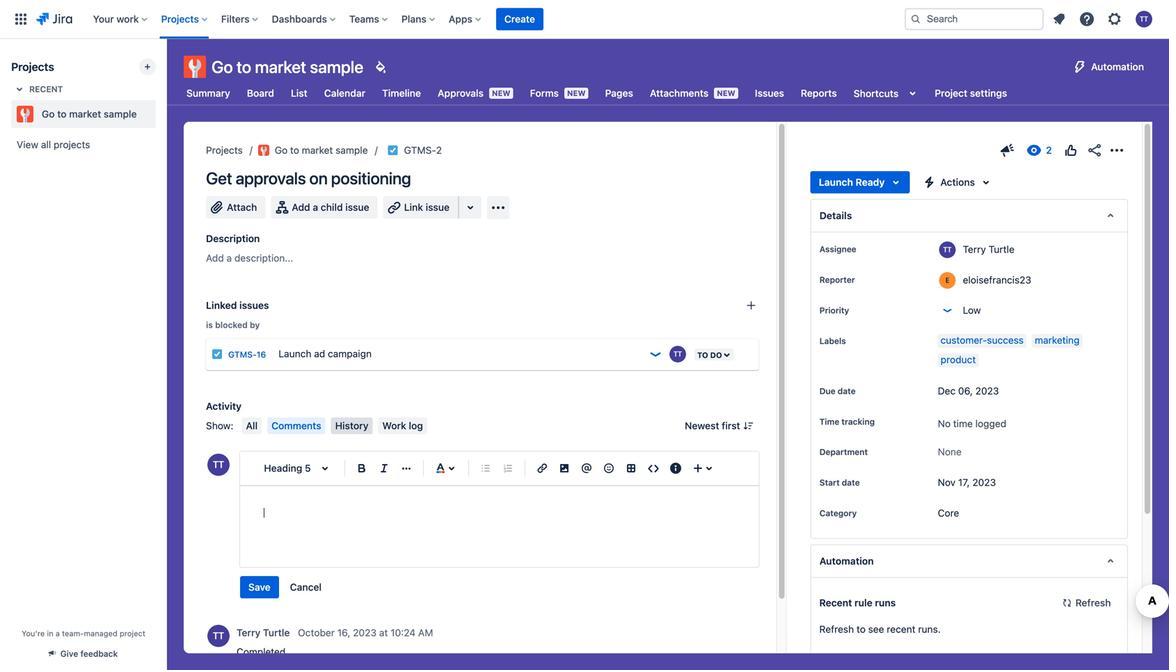 Task type: describe. For each thing, give the bounding box(es) containing it.
customer-
[[941, 335, 988, 346]]

cancel
[[290, 582, 322, 593]]

2 vertical spatial market
[[302, 144, 333, 156]]

time tracking pin to top. only you can see pinned fields. image
[[878, 416, 889, 428]]

appswitcher icon image
[[13, 11, 29, 28]]

first
[[722, 420, 741, 432]]

reports link
[[799, 81, 840, 106]]

pages link
[[603, 81, 636, 106]]

info panel image
[[668, 460, 684, 477]]

notifications image
[[1051, 11, 1068, 28]]

apps button
[[445, 8, 487, 30]]

a for description...
[[227, 252, 232, 264]]

table image
[[623, 460, 640, 477]]

heading 5
[[264, 463, 311, 474]]

17,
[[959, 477, 970, 488]]

issue inside "button"
[[426, 202, 450, 213]]

recent
[[29, 84, 63, 94]]

tab list containing summary
[[175, 81, 1019, 106]]

date for nov 17, 2023
[[842, 478, 860, 488]]

assignee
[[820, 244, 857, 254]]

list link
[[288, 81, 310, 106]]

banner containing your work
[[0, 0, 1170, 39]]

1 vertical spatial projects
[[11, 60, 54, 73]]

teams button
[[345, 8, 393, 30]]

task image
[[388, 145, 399, 156]]

nov 17, 2023
[[938, 477, 997, 488]]

start date
[[820, 478, 860, 488]]

get approvals on positioning
[[206, 168, 411, 188]]

success
[[988, 335, 1024, 346]]

at
[[379, 627, 388, 639]]

time tracking
[[820, 417, 875, 427]]

1 vertical spatial go to market sample
[[42, 108, 137, 120]]

newest first
[[685, 420, 741, 432]]

copy link to issue image
[[439, 144, 451, 155]]

campaign
[[328, 348, 372, 360]]

italic ⌘i image
[[376, 460, 393, 477]]

none
[[938, 446, 962, 458]]

october
[[298, 627, 335, 639]]

am
[[418, 627, 433, 639]]

1 horizontal spatial terry
[[963, 244, 987, 255]]

heading 5 button
[[254, 453, 339, 484]]

launch for launch ready
[[819, 177, 854, 188]]

save
[[249, 582, 271, 593]]

save button
[[240, 577, 279, 599]]

2023 for 17,
[[973, 477, 997, 488]]

add to starred image
[[152, 106, 168, 123]]

projects for projects dropdown button
[[161, 13, 199, 25]]

get
[[206, 168, 232, 188]]

go to market sample image
[[258, 145, 269, 156]]

shortcuts
[[854, 88, 899, 99]]

time
[[954, 418, 973, 430]]

settings
[[971, 87, 1008, 99]]

vote options: no one has voted for this issue yet. image
[[1063, 142, 1080, 159]]

plans
[[402, 13, 427, 25]]

2 vertical spatial sample
[[336, 144, 368, 156]]

customer-success link
[[938, 334, 1027, 348]]

newest
[[685, 420, 720, 432]]

collapse recent projects image
[[11, 81, 28, 97]]

customer-success
[[941, 335, 1024, 346]]

linked
[[206, 300, 237, 311]]

issue type: task image
[[212, 349, 223, 360]]

actions image
[[1109, 142, 1126, 159]]

apps
[[449, 13, 473, 25]]

mention image
[[579, 460, 595, 477]]

all button
[[242, 418, 262, 434]]

search image
[[911, 14, 922, 25]]

add a child issue
[[292, 202, 369, 213]]

low
[[963, 305, 982, 316]]

a for child
[[313, 202, 318, 213]]

2023 for 16,
[[353, 627, 377, 639]]

1 vertical spatial go
[[42, 108, 55, 120]]

gtms-16
[[228, 350, 266, 360]]

log
[[409, 420, 423, 432]]

work
[[117, 13, 139, 25]]

2 vertical spatial a
[[56, 629, 60, 638]]

details element
[[811, 199, 1129, 233]]

settings image
[[1107, 11, 1124, 28]]

your work button
[[89, 8, 153, 30]]

2 horizontal spatial go
[[275, 144, 288, 156]]

create button
[[496, 8, 544, 30]]

launch ready
[[819, 177, 885, 188]]

product link
[[938, 354, 979, 368]]

issues link
[[753, 81, 787, 106]]

project settings link
[[933, 81, 1011, 106]]

0 vertical spatial terry turtle
[[963, 244, 1015, 255]]

launch for launch ad campaign
[[279, 348, 312, 360]]

dec 06, 2023
[[938, 385, 1000, 397]]

logged
[[976, 418, 1007, 430]]

summary link
[[184, 81, 233, 106]]

view all projects link
[[11, 132, 156, 157]]

your profile and settings image
[[1136, 11, 1153, 28]]

attachments
[[650, 87, 709, 99]]

show:
[[206, 420, 234, 432]]

add image, video, or file image
[[556, 460, 573, 477]]

positioning
[[331, 168, 411, 188]]

more formatting image
[[398, 460, 415, 477]]

link
[[404, 202, 423, 213]]

actions button
[[916, 171, 1001, 194]]

summary
[[187, 87, 230, 99]]

emoji image
[[601, 460, 618, 477]]

actions
[[941, 177, 976, 188]]

filters button
[[217, 8, 264, 30]]

0 vertical spatial go to market sample
[[212, 57, 364, 77]]

in
[[47, 629, 53, 638]]

on
[[309, 168, 328, 188]]

details
[[820, 210, 852, 221]]

newest first button
[[677, 418, 760, 434]]

link issue button
[[383, 196, 460, 219]]

date for dec 06, 2023
[[838, 386, 856, 396]]

approvals
[[236, 168, 306, 188]]

project
[[120, 629, 145, 638]]

new for attachments
[[717, 89, 736, 98]]

due
[[820, 386, 836, 396]]

dashboards button
[[268, 8, 341, 30]]

1 vertical spatial go to market sample link
[[258, 142, 368, 159]]

launch ready button
[[811, 171, 910, 194]]

add for add a description...
[[206, 252, 224, 264]]

work log button
[[378, 418, 427, 434]]

you're
[[22, 629, 45, 638]]

heading
[[264, 463, 302, 474]]

list
[[291, 87, 308, 99]]

issue inside button
[[346, 202, 369, 213]]

dec
[[938, 385, 956, 397]]

due date
[[820, 386, 856, 396]]

06,
[[959, 385, 973, 397]]



Task type: vqa. For each thing, say whether or not it's contained in the screenshot.


Task type: locate. For each thing, give the bounding box(es) containing it.
1 horizontal spatial go
[[212, 57, 233, 77]]

to
[[237, 57, 251, 77], [57, 108, 67, 120], [290, 144, 299, 156]]

sample up "positioning"
[[336, 144, 368, 156]]

link web pages and more image
[[462, 199, 479, 216]]

0 horizontal spatial automation
[[820, 556, 874, 567]]

cancel button
[[282, 577, 330, 599]]

1 horizontal spatial add
[[292, 202, 310, 213]]

1 horizontal spatial to
[[237, 57, 251, 77]]

go to market sample up list
[[212, 57, 364, 77]]

help image
[[1079, 11, 1096, 28]]

go to market sample link up get approvals on positioning
[[258, 142, 368, 159]]

16
[[257, 350, 266, 360]]

0 horizontal spatial add
[[206, 252, 224, 264]]

a left child
[[313, 202, 318, 213]]

projects inside dropdown button
[[161, 13, 199, 25]]

launch left the ad
[[279, 348, 312, 360]]

issues
[[755, 87, 785, 99]]

timeline
[[382, 87, 421, 99]]

0 vertical spatial market
[[255, 57, 306, 77]]

launch ad campaign
[[279, 348, 372, 360]]

team-
[[62, 629, 84, 638]]

menu bar
[[239, 418, 430, 434]]

more information about this user image up more information about this user image
[[940, 242, 956, 258]]

add down get approvals on positioning
[[292, 202, 310, 213]]

automation down category
[[820, 556, 874, 567]]

1 vertical spatial automation
[[820, 556, 874, 567]]

launch ad campaign link
[[273, 340, 643, 368]]

5
[[305, 463, 311, 474]]

1 horizontal spatial new
[[567, 89, 586, 98]]

priority
[[820, 306, 850, 315]]

comments
[[272, 420, 321, 432]]

1 vertical spatial to
[[57, 108, 67, 120]]

to down recent
[[57, 108, 67, 120]]

0 vertical spatial projects
[[161, 13, 199, 25]]

automation element
[[811, 545, 1129, 578]]

2 vertical spatial go
[[275, 144, 288, 156]]

Search field
[[905, 8, 1044, 30]]

sample left add to starred image
[[104, 108, 137, 120]]

bold ⌘b image
[[354, 460, 370, 477]]

ad
[[314, 348, 325, 360]]

0 vertical spatial launch
[[819, 177, 854, 188]]

2 horizontal spatial projects
[[206, 144, 243, 156]]

set project background image
[[372, 58, 389, 75]]

0 horizontal spatial gtms-
[[228, 350, 257, 360]]

terry turtle inside terry turtle popup button
[[237, 627, 290, 639]]

add a description...
[[206, 252, 293, 264]]

projects up collapse recent projects icon
[[11, 60, 54, 73]]

go right go to market sample image
[[275, 144, 288, 156]]

launch
[[819, 177, 854, 188], [279, 348, 312, 360]]

gtms- inside gtms-2 link
[[404, 144, 436, 156]]

sample up calendar
[[310, 57, 364, 77]]

0 vertical spatial automation
[[1092, 61, 1145, 72]]

1 vertical spatial add
[[206, 252, 224, 264]]

shortcuts button
[[851, 81, 924, 106]]

a inside button
[[313, 202, 318, 213]]

give feedback image
[[1000, 142, 1017, 159]]

new for approvals
[[492, 89, 511, 98]]

0 vertical spatial gtms-
[[404, 144, 436, 156]]

project
[[935, 87, 968, 99]]

add down description
[[206, 252, 224, 264]]

market
[[255, 57, 306, 77], [69, 108, 101, 120], [302, 144, 333, 156]]

16,
[[338, 627, 351, 639]]

group
[[240, 577, 330, 599]]

new right approvals
[[492, 89, 511, 98]]

1 vertical spatial more information about this user image
[[207, 625, 230, 648]]

a down description
[[227, 252, 232, 264]]

calendar
[[324, 87, 366, 99]]

1 vertical spatial a
[[227, 252, 232, 264]]

projects button
[[157, 8, 213, 30]]

primary element
[[8, 0, 894, 39]]

2023 for 06,
[[976, 385, 1000, 397]]

eloisefrancis23
[[963, 274, 1032, 286]]

Comment - Main content area, start typing to enter text. text field
[[264, 508, 736, 544]]

all
[[246, 420, 258, 432]]

terry turtle up completed.
[[237, 627, 290, 639]]

1 horizontal spatial go to market sample link
[[258, 142, 368, 159]]

2 vertical spatial go to market sample
[[275, 144, 368, 156]]

automation right automation icon
[[1092, 61, 1145, 72]]

product
[[941, 354, 976, 366]]

add app image
[[490, 199, 507, 216]]

new left 'issues' link
[[717, 89, 736, 98]]

0 vertical spatial turtle
[[989, 244, 1015, 255]]

terry inside popup button
[[237, 627, 261, 639]]

projects
[[54, 139, 90, 150]]

automation inside button
[[1092, 61, 1145, 72]]

sidebar navigation image
[[152, 56, 182, 84]]

view
[[17, 139, 38, 150]]

launch inside dropdown button
[[819, 177, 854, 188]]

pages
[[605, 87, 634, 99]]

you're in a team-managed project
[[22, 629, 145, 638]]

gtms- left copy link to issue image
[[404, 144, 436, 156]]

1 new from the left
[[492, 89, 511, 98]]

to right go to market sample image
[[290, 144, 299, 156]]

go to market sample up the on
[[275, 144, 368, 156]]

no
[[938, 418, 951, 430]]

child
[[321, 202, 343, 213]]

1 vertical spatial sample
[[104, 108, 137, 120]]

2023 left at
[[353, 627, 377, 639]]

1 vertical spatial market
[[69, 108, 101, 120]]

attach
[[227, 202, 257, 213]]

0 vertical spatial a
[[313, 202, 318, 213]]

a right the in
[[56, 629, 60, 638]]

market up list
[[255, 57, 306, 77]]

0 horizontal spatial a
[[56, 629, 60, 638]]

go down recent
[[42, 108, 55, 120]]

1 horizontal spatial more information about this user image
[[940, 242, 956, 258]]

labels
[[820, 336, 846, 346]]

2 horizontal spatial new
[[717, 89, 736, 98]]

turtle up completed.
[[263, 627, 290, 639]]

go to market sample up view all projects link on the left top
[[42, 108, 137, 120]]

1 vertical spatial terry turtle
[[237, 627, 290, 639]]

2 horizontal spatial to
[[290, 144, 299, 156]]

1 horizontal spatial automation
[[1092, 61, 1145, 72]]

market up the on
[[302, 144, 333, 156]]

0 horizontal spatial terry
[[237, 627, 261, 639]]

0 horizontal spatial projects
[[11, 60, 54, 73]]

more information about this user image
[[940, 242, 956, 258], [207, 625, 230, 648]]

tab list
[[175, 81, 1019, 106]]

view all projects
[[17, 139, 90, 150]]

more information about this user image left terry turtle popup button
[[207, 625, 230, 648]]

0 vertical spatial date
[[838, 386, 856, 396]]

history
[[335, 420, 369, 432]]

2 horizontal spatial a
[[313, 202, 318, 213]]

0 horizontal spatial launch
[[279, 348, 312, 360]]

2 vertical spatial 2023
[[353, 627, 377, 639]]

category
[[820, 509, 857, 518]]

0 horizontal spatial go
[[42, 108, 55, 120]]

0 horizontal spatial turtle
[[263, 627, 290, 639]]

turtle up eloisefrancis23
[[989, 244, 1015, 255]]

3 new from the left
[[717, 89, 736, 98]]

2023 right 17,
[[973, 477, 997, 488]]

terry turtle up eloisefrancis23
[[963, 244, 1015, 255]]

link an issue image
[[746, 300, 757, 311]]

0 horizontal spatial go to market sample link
[[11, 100, 150, 128]]

0 vertical spatial go to market sample link
[[11, 100, 150, 128]]

dashboards
[[272, 13, 327, 25]]

terry turtle button
[[237, 626, 293, 640]]

board link
[[244, 81, 277, 106]]

terry down details "element"
[[963, 244, 987, 255]]

teams
[[350, 13, 379, 25]]

0 vertical spatial go
[[212, 57, 233, 77]]

market up view all projects link on the left top
[[69, 108, 101, 120]]

projects
[[161, 13, 199, 25], [11, 60, 54, 73], [206, 144, 243, 156]]

projects up sidebar navigation image
[[161, 13, 199, 25]]

create project image
[[142, 61, 153, 72]]

2023
[[976, 385, 1000, 397], [973, 477, 997, 488], [353, 627, 377, 639]]

1 horizontal spatial gtms-
[[404, 144, 436, 156]]

projects for "projects" link
[[206, 144, 243, 156]]

issues
[[239, 300, 269, 311]]

1 vertical spatial date
[[842, 478, 860, 488]]

0 horizontal spatial terry turtle
[[237, 627, 290, 639]]

0 horizontal spatial new
[[492, 89, 511, 98]]

plans button
[[398, 8, 441, 30]]

banner
[[0, 0, 1170, 39]]

1 vertical spatial 2023
[[973, 477, 997, 488]]

1 vertical spatial turtle
[[263, 627, 290, 639]]

date right start at bottom right
[[842, 478, 860, 488]]

1 horizontal spatial terry turtle
[[963, 244, 1015, 255]]

automation button
[[1067, 56, 1153, 78]]

1 vertical spatial gtms-
[[228, 350, 257, 360]]

1 horizontal spatial issue
[[426, 202, 450, 213]]

gtms-2
[[404, 144, 442, 156]]

more information about this user image
[[940, 272, 956, 289]]

by
[[250, 320, 260, 330]]

1 horizontal spatial launch
[[819, 177, 854, 188]]

0 vertical spatial to
[[237, 57, 251, 77]]

0 horizontal spatial issue
[[346, 202, 369, 213]]

go up summary
[[212, 57, 233, 77]]

launch up details
[[819, 177, 854, 188]]

gtms- for 2
[[404, 144, 436, 156]]

10:24
[[391, 627, 416, 639]]

go to market sample link up view all projects link on the left top
[[11, 100, 150, 128]]

tracking
[[842, 417, 875, 427]]

october 16, 2023 at 10:24 am
[[298, 627, 433, 639]]

0 vertical spatial terry
[[963, 244, 987, 255]]

issue right link
[[426, 202, 450, 213]]

gtms- for 16
[[228, 350, 257, 360]]

gtms- right issue type: task image
[[228, 350, 257, 360]]

add inside button
[[292, 202, 310, 213]]

completed.
[[237, 646, 288, 658]]

0 vertical spatial sample
[[310, 57, 364, 77]]

gtms-
[[404, 144, 436, 156], [228, 350, 257, 360]]

terry turtle
[[963, 244, 1015, 255], [237, 627, 290, 639]]

turtle inside popup button
[[263, 627, 290, 639]]

linked issues
[[206, 300, 269, 311]]

add for add a child issue
[[292, 202, 310, 213]]

issue right child
[[346, 202, 369, 213]]

priority: low image
[[649, 347, 663, 361]]

automation image
[[1072, 58, 1089, 75]]

new for forms
[[567, 89, 586, 98]]

marketing
[[1035, 335, 1080, 346]]

date right due
[[838, 386, 856, 396]]

2 issue from the left
[[426, 202, 450, 213]]

0 horizontal spatial more information about this user image
[[207, 625, 230, 648]]

terry
[[963, 244, 987, 255], [237, 627, 261, 639]]

2 vertical spatial to
[[290, 144, 299, 156]]

timeline link
[[380, 81, 424, 106]]

1 horizontal spatial turtle
[[989, 244, 1015, 255]]

all
[[41, 139, 51, 150]]

give feedback button
[[41, 643, 126, 665]]

to up board
[[237, 57, 251, 77]]

new right 'forms'
[[567, 89, 586, 98]]

2 vertical spatial projects
[[206, 144, 243, 156]]

code snippet image
[[645, 460, 662, 477]]

1 horizontal spatial a
[[227, 252, 232, 264]]

group containing save
[[240, 577, 330, 599]]

menu bar containing all
[[239, 418, 430, 434]]

0 horizontal spatial to
[[57, 108, 67, 120]]

1 vertical spatial terry
[[237, 627, 261, 639]]

give
[[60, 649, 78, 659]]

projects up "get"
[[206, 144, 243, 156]]

a
[[313, 202, 318, 213], [227, 252, 232, 264], [56, 629, 60, 638]]

activity
[[206, 401, 242, 412]]

automation
[[1092, 61, 1145, 72], [820, 556, 874, 567]]

0 vertical spatial 2023
[[976, 385, 1000, 397]]

2023 right the 06,
[[976, 385, 1000, 397]]

description
[[206, 233, 260, 244]]

link image
[[534, 460, 551, 477]]

0 vertical spatial more information about this user image
[[940, 242, 956, 258]]

gtms-16 link
[[228, 350, 266, 360]]

jira image
[[36, 11, 72, 28], [36, 11, 72, 28]]

1 horizontal spatial projects
[[161, 13, 199, 25]]

2 new from the left
[[567, 89, 586, 98]]

1 vertical spatial launch
[[279, 348, 312, 360]]

managed
[[84, 629, 118, 638]]

comments button
[[267, 418, 326, 434]]

1 issue from the left
[[346, 202, 369, 213]]

terry up completed.
[[237, 627, 261, 639]]

0 vertical spatial add
[[292, 202, 310, 213]]



